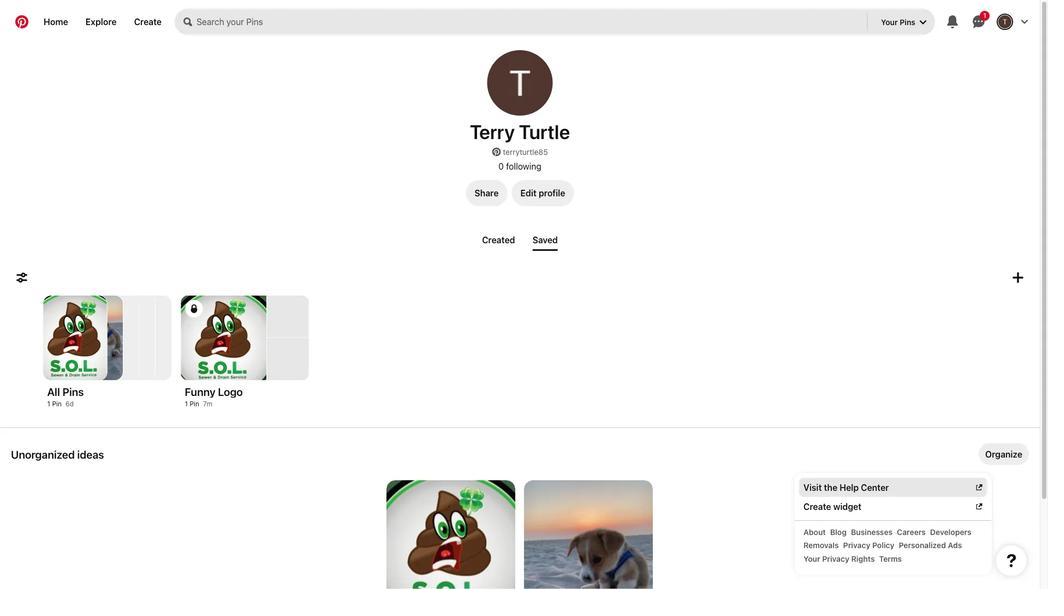 Task type: describe. For each thing, give the bounding box(es) containing it.
pins for all
[[62, 385, 84, 398]]

1 vertical spatial privacy
[[822, 555, 849, 564]]

logo
[[218, 385, 243, 398]]

about link
[[801, 526, 828, 539]]

pins for your
[[900, 17, 915, 26]]

1 for all pins
[[47, 400, 50, 408]]

1 for funny logo
[[185, 400, 188, 408]]

created
[[482, 235, 515, 245]]

about blog businesses careers developers removals privacy policy personalized ads your privacy rights terms
[[803, 528, 971, 564]]

all pins 1 pin 6d
[[47, 385, 84, 408]]

blog
[[830, 528, 847, 537]]

share button
[[466, 180, 507, 206]]

organize button
[[979, 443, 1029, 465]]

developers link
[[928, 526, 974, 539]]

3 pin image image from the left
[[108, 296, 171, 380]]

2 this contains an image of: image from the left
[[524, 481, 653, 590]]

your pins button
[[872, 9, 935, 35]]

funny logo 1 pin 7m
[[185, 385, 243, 408]]

terry turtle image
[[998, 15, 1011, 28]]

organize
[[985, 449, 1022, 460]]

secret board icon image
[[190, 305, 198, 313]]

explore link
[[77, 9, 125, 35]]

create widget link
[[803, 501, 983, 513]]

your pins
[[881, 17, 915, 26]]

careers
[[897, 528, 926, 537]]

edit
[[520, 188, 537, 198]]

terms
[[879, 555, 902, 564]]

1 button
[[966, 9, 992, 35]]

policy
[[872, 541, 894, 550]]

1 pin image image from the left
[[76, 296, 139, 380]]

edit profile
[[520, 188, 565, 198]]

developers
[[930, 528, 971, 537]]

create for create
[[134, 17, 162, 27]]

home
[[44, 17, 68, 27]]

1 allpins image from the left
[[43, 296, 107, 380]]

removals
[[803, 541, 839, 550]]

funny
[[185, 385, 215, 398]]

6d
[[66, 400, 74, 408]]

1 inside button
[[983, 12, 986, 19]]

profile
[[539, 188, 565, 198]]

following
[[506, 161, 541, 171]]

0
[[498, 161, 504, 171]]

home link
[[35, 9, 77, 35]]

create for create widget
[[803, 502, 831, 512]]

pinterest image
[[492, 148, 501, 156]]

help
[[840, 483, 859, 493]]

pin for all
[[52, 400, 62, 408]]

saved link
[[528, 230, 562, 251]]

saved
[[533, 235, 558, 245]]

visit the help center
[[803, 483, 889, 493]]

edit profile button
[[512, 180, 574, 206]]

businesses link
[[849, 526, 895, 539]]

ideas
[[77, 448, 104, 461]]

about
[[803, 528, 826, 537]]

your inside the about blog businesses careers developers removals privacy policy personalized ads your privacy rights terms
[[803, 555, 820, 564]]

created link
[[478, 230, 519, 249]]



Task type: vqa. For each thing, say whether or not it's contained in the screenshot.
734
no



Task type: locate. For each thing, give the bounding box(es) containing it.
terry turtle
[[470, 120, 570, 143]]

0 horizontal spatial this contains an image of: image
[[386, 481, 515, 590]]

0 vertical spatial your
[[881, 17, 898, 26]]

pins left dropdown image
[[900, 17, 915, 26]]

visit
[[803, 483, 822, 493]]

pin left 7m
[[190, 400, 199, 408]]

1 down all
[[47, 400, 50, 408]]

privacy policy link
[[841, 539, 897, 552]]

your privacy rights link
[[801, 552, 877, 566]]

unorganized
[[11, 448, 75, 461]]

pin inside all pins 1 pin 6d
[[52, 400, 62, 408]]

0 horizontal spatial pin
[[52, 400, 62, 408]]

the
[[824, 483, 837, 493]]

Search text field
[[197, 9, 865, 35]]

2 pin image image from the left
[[92, 296, 155, 380]]

2 horizontal spatial 1
[[983, 12, 986, 19]]

1 horizontal spatial pins
[[900, 17, 915, 26]]

0 horizontal spatial your
[[803, 555, 820, 564]]

1 pin from the left
[[52, 400, 62, 408]]

2 allpins image from the left
[[59, 296, 123, 380]]

list
[[0, 481, 1040, 590], [795, 521, 991, 570]]

2 pin from the left
[[190, 400, 199, 408]]

1 down funny
[[185, 400, 188, 408]]

create link
[[125, 9, 170, 35]]

1 horizontal spatial create
[[803, 502, 831, 512]]

unorganized ideas
[[11, 448, 104, 461]]

pins inside all pins 1 pin 6d
[[62, 385, 84, 398]]

all
[[47, 385, 60, 398]]

pin left 6d
[[52, 400, 62, 408]]

share
[[475, 188, 499, 198]]

privacy
[[843, 541, 870, 550], [822, 555, 849, 564]]

visit the help center menu item
[[799, 478, 987, 497]]

1 horizontal spatial your
[[881, 17, 898, 26]]

1 inside funny logo 1 pin 7m
[[185, 400, 188, 408]]

pin
[[52, 400, 62, 408], [190, 400, 199, 408]]

center
[[861, 483, 889, 493]]

create down visit
[[803, 502, 831, 512]]

dropdown image
[[920, 19, 926, 26]]

personalized
[[899, 541, 946, 550]]

0 vertical spatial pins
[[900, 17, 915, 26]]

businesses
[[851, 528, 893, 537]]

this contains an image of: image
[[386, 481, 515, 590], [524, 481, 653, 590]]

0 horizontal spatial create
[[134, 17, 162, 27]]

1 this contains an image of: image from the left
[[386, 481, 515, 590]]

create widget
[[803, 502, 861, 512]]

widget
[[833, 502, 861, 512]]

your
[[881, 17, 898, 26], [803, 555, 820, 564]]

allpins image
[[43, 296, 107, 380], [59, 296, 123, 380]]

personalized ads link
[[897, 539, 964, 552]]

careers link
[[895, 526, 928, 539]]

0 horizontal spatial 1
[[47, 400, 50, 408]]

search icon image
[[183, 17, 192, 26]]

pin inside funny logo 1 pin 7m
[[190, 400, 199, 408]]

pin for funny
[[190, 400, 199, 408]]

rights
[[851, 555, 875, 564]]

0 vertical spatial privacy
[[843, 541, 870, 550]]

pins
[[900, 17, 915, 26], [62, 385, 84, 398]]

list containing about
[[795, 521, 991, 570]]

1 horizontal spatial pin
[[190, 400, 199, 408]]

visit the help center link
[[803, 481, 983, 494]]

1 inside all pins 1 pin 6d
[[47, 400, 50, 408]]

terryturtle85 image
[[487, 50, 553, 116]]

0 horizontal spatial pins
[[62, 385, 84, 398]]

1 vertical spatial pins
[[62, 385, 84, 398]]

terryturtle85
[[503, 148, 548, 157]]

7m
[[203, 400, 213, 408]]

blog link
[[828, 526, 849, 539]]

your left dropdown image
[[881, 17, 898, 26]]

privacy down removals
[[822, 555, 849, 564]]

your down removals
[[803, 555, 820, 564]]

0 vertical spatial create
[[134, 17, 162, 27]]

privacy up rights
[[843, 541, 870, 550]]

explore
[[86, 17, 117, 27]]

1
[[983, 12, 986, 19], [47, 400, 50, 408], [185, 400, 188, 408]]

turtle
[[519, 120, 570, 143]]

1 vertical spatial your
[[803, 555, 820, 564]]

pins inside button
[[900, 17, 915, 26]]

terry
[[470, 120, 515, 143]]

create left the 'search icon'
[[134, 17, 162, 27]]

1 horizontal spatial 1
[[185, 400, 188, 408]]

your inside button
[[881, 17, 898, 26]]

pins up 6d
[[62, 385, 84, 398]]

1 vertical spatial create
[[803, 502, 831, 512]]

removals link
[[801, 539, 841, 552]]

pin image image
[[76, 296, 139, 380], [92, 296, 155, 380], [108, 296, 171, 380]]

0 following
[[498, 161, 541, 171]]

create
[[134, 17, 162, 27], [803, 502, 831, 512]]

1 horizontal spatial this contains an image of: image
[[524, 481, 653, 590]]

1 left terry turtle icon
[[983, 12, 986, 19]]

terms link
[[877, 552, 904, 566]]

ads
[[948, 541, 962, 550]]



